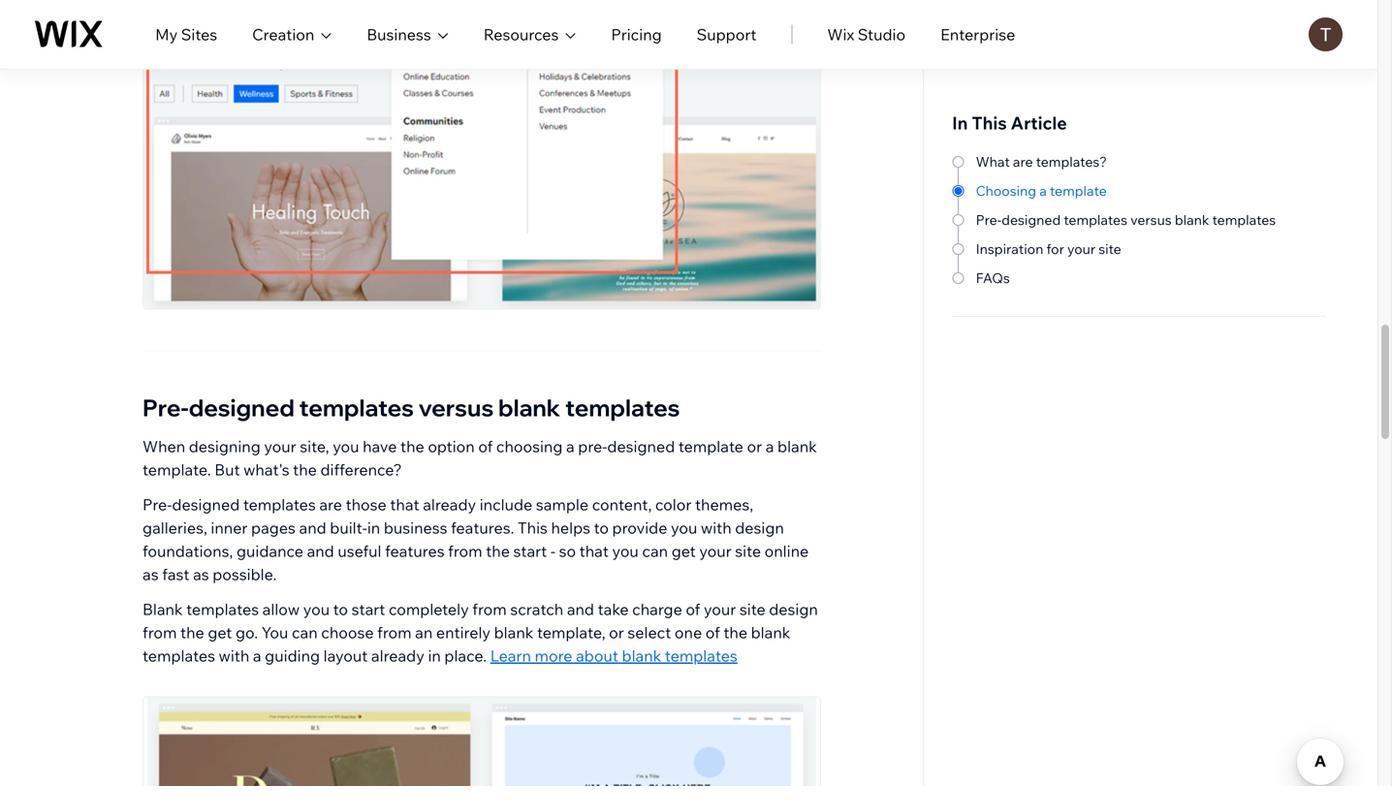 Task type: describe. For each thing, give the bounding box(es) containing it.
profile image image
[[1309, 17, 1343, 51]]

0 vertical spatial that
[[390, 495, 419, 514]]

in this article
[[952, 112, 1067, 134]]

one
[[675, 623, 702, 642]]

pricing
[[611, 25, 662, 44]]

you down color
[[671, 518, 697, 537]]

about
[[576, 646, 618, 665]]

what
[[976, 153, 1010, 170]]

0 vertical spatial versus
[[1130, 211, 1172, 228]]

an
[[415, 623, 433, 642]]

designed inside "pre-designed templates are those that already include sample content, color themes, galleries, inner pages and built-in business features. this helps to provide you with design foundations, guidance and useful features from the start - so that you can get your site online as fast as possible."
[[172, 495, 240, 514]]

0 vertical spatial this
[[972, 112, 1007, 134]]

scratch
[[510, 599, 563, 619]]

inner
[[211, 518, 248, 537]]

more
[[535, 646, 572, 665]]

allow
[[262, 599, 300, 619]]

studio
[[858, 25, 906, 44]]

when designing your site, you have the option of choosing a pre-designed template or a blank template. but what's the difference?
[[143, 437, 817, 479]]

creation
[[252, 25, 314, 44]]

can inside blank templates allow you to start completely from scratch and take charge of your site design from the get go. you can choose from an entirely blank template, or select one of the blank templates with a guiding layout already in place.
[[292, 623, 318, 642]]

of inside the when designing your site, you have the option of choosing a pre-designed template or a blank template. but what's the difference?
[[478, 437, 493, 456]]

start inside "pre-designed templates are those that already include sample content, color themes, galleries, inner pages and built-in business features. this helps to provide you with design foundations, guidance and useful features from the start - so that you can get your site online as fast as possible."
[[513, 541, 547, 561]]

pricing link
[[611, 23, 662, 46]]

support link
[[697, 23, 757, 46]]

you inside blank templates allow you to start completely from scratch and take charge of your site design from the get go. you can choose from an entirely blank template, or select one of the blank templates with a guiding layout already in place.
[[303, 599, 330, 619]]

foundations,
[[143, 541, 233, 561]]

already inside "pre-designed templates are those that already include sample content, color themes, galleries, inner pages and built-in business features. this helps to provide you with design foundations, guidance and useful features from the start - so that you can get your site online as fast as possible."
[[423, 495, 476, 514]]

business
[[384, 518, 447, 537]]

my sites
[[155, 25, 217, 44]]

but
[[214, 460, 240, 479]]

template.
[[143, 460, 211, 479]]

guiding
[[265, 646, 320, 665]]

2 as from the left
[[193, 565, 209, 584]]

are inside "pre-designed templates are those that already include sample content, color themes, galleries, inner pages and built-in business features. this helps to provide you with design foundations, guidance and useful features from the start - so that you can get your site online as fast as possible."
[[319, 495, 342, 514]]

themes,
[[695, 495, 753, 514]]

fast
[[162, 565, 190, 584]]

choosing
[[496, 437, 563, 456]]

a screenshot highlighting the categories and subcategories on the templates page. image
[[144, 0, 820, 309]]

pre- inside "pre-designed templates are those that already include sample content, color themes, galleries, inner pages and built-in business features. this helps to provide you with design foundations, guidance and useful features from the start - so that you can get your site online as fast as possible."
[[143, 495, 172, 514]]

from up entirely
[[472, 599, 507, 619]]

-
[[550, 541, 555, 561]]

0 vertical spatial and
[[299, 518, 326, 537]]

features
[[385, 541, 445, 561]]

your inside the when designing your site, you have the option of choosing a pre-designed template or a blank template. but what's the difference?
[[264, 437, 296, 456]]

or inside the when designing your site, you have the option of choosing a pre-designed template or a blank template. but what's the difference?
[[747, 437, 762, 456]]

take
[[598, 599, 629, 619]]

learn
[[490, 646, 531, 665]]

faqs
[[976, 270, 1010, 286]]

my
[[155, 25, 178, 44]]

go.
[[236, 623, 258, 642]]

blank
[[143, 599, 183, 619]]

your inside blank templates allow you to start completely from scratch and take charge of your site design from the get go. you can choose from an entirely blank template, or select one of the blank templates with a guiding layout already in place.
[[704, 599, 736, 619]]

features.
[[451, 518, 514, 537]]

include
[[480, 495, 533, 514]]

inspiration
[[976, 240, 1043, 257]]

wix studio
[[827, 25, 906, 44]]

guidance
[[236, 541, 303, 561]]

useful
[[338, 541, 381, 561]]

business
[[367, 25, 431, 44]]

content,
[[592, 495, 652, 514]]

select
[[628, 623, 671, 642]]

get inside "pre-designed templates are those that already include sample content, color themes, galleries, inner pages and built-in business features. this helps to provide you with design foundations, guidance and useful features from the start - so that you can get your site online as fast as possible."
[[672, 541, 696, 561]]

business button
[[367, 23, 449, 46]]

have
[[363, 437, 397, 456]]

place.
[[444, 646, 487, 665]]

template inside the when designing your site, you have the option of choosing a pre-designed template or a blank template. but what's the difference?
[[678, 437, 743, 456]]

designed inside the when designing your site, you have the option of choosing a pre-designed template or a blank template. but what's the difference?
[[607, 437, 675, 456]]

1 as from the left
[[143, 565, 159, 584]]

wix
[[827, 25, 854, 44]]

you
[[262, 623, 288, 642]]

charge
[[632, 599, 682, 619]]

templates inside "pre-designed templates are those that already include sample content, color themes, galleries, inner pages and built-in business features. this helps to provide you with design foundations, guidance and useful features from the start - so that you can get your site online as fast as possible."
[[243, 495, 316, 514]]

entirely
[[436, 623, 491, 642]]

0 vertical spatial pre-
[[976, 211, 1002, 228]]

sample
[[536, 495, 589, 514]]

site inside blank templates allow you to start completely from scratch and take charge of your site design from the get go. you can choose from an entirely blank template, or select one of the blank templates with a guiding layout already in place.
[[740, 599, 766, 619]]

the down site,
[[293, 460, 317, 479]]



Task type: vqa. For each thing, say whether or not it's contained in the screenshot.
the bottom Legend
no



Task type: locate. For each thing, give the bounding box(es) containing it.
1 horizontal spatial versus
[[1130, 211, 1172, 228]]

templates?
[[1036, 153, 1107, 170]]

site down online at the right bottom of page
[[740, 599, 766, 619]]

from down blank
[[143, 623, 177, 642]]

wix studio link
[[827, 23, 906, 46]]

start up 'choose'
[[352, 599, 385, 619]]

learn more about blank templates
[[490, 646, 738, 665]]

1 vertical spatial with
[[219, 646, 249, 665]]

0 horizontal spatial that
[[390, 495, 419, 514]]

template,
[[537, 623, 606, 642]]

pre-designed templates versus blank templates up for
[[976, 211, 1276, 228]]

0 vertical spatial design
[[735, 518, 784, 537]]

choosing
[[976, 182, 1036, 199]]

1 vertical spatial versus
[[419, 393, 494, 422]]

0 horizontal spatial start
[[352, 599, 385, 619]]

can up guiding
[[292, 623, 318, 642]]

or inside blank templates allow you to start completely from scratch and take charge of your site design from the get go. you can choose from an entirely blank template, or select one of the blank templates with a guiding layout already in place.
[[609, 623, 624, 642]]

choose
[[321, 623, 374, 642]]

you right allow
[[303, 599, 330, 619]]

with inside blank templates allow you to start completely from scratch and take charge of your site design from the get go. you can choose from an entirely blank template, or select one of the blank templates with a guiding layout already in place.
[[219, 646, 249, 665]]

0 horizontal spatial this
[[518, 518, 548, 537]]

1 horizontal spatial to
[[594, 518, 609, 537]]

already down an
[[371, 646, 424, 665]]

1 horizontal spatial can
[[642, 541, 668, 561]]

get down color
[[672, 541, 696, 561]]

in
[[367, 518, 380, 537], [428, 646, 441, 665]]

1 horizontal spatial template
[[1050, 182, 1107, 199]]

from left an
[[377, 623, 412, 642]]

site,
[[300, 437, 329, 456]]

in inside "pre-designed templates are those that already include sample content, color themes, galleries, inner pages and built-in business features. this helps to provide you with design foundations, guidance and useful features from the start - so that you can get your site online as fast as possible."
[[367, 518, 380, 537]]

design inside "pre-designed templates are those that already include sample content, color themes, galleries, inner pages and built-in business features. this helps to provide you with design foundations, guidance and useful features from the start - so that you can get your site online as fast as possible."
[[735, 518, 784, 537]]

pre- up 'when'
[[143, 393, 189, 422]]

1 vertical spatial template
[[678, 437, 743, 456]]

0 horizontal spatial get
[[208, 623, 232, 642]]

pre-designed templates versus blank templates
[[976, 211, 1276, 228], [143, 393, 680, 422]]

of
[[478, 437, 493, 456], [686, 599, 700, 619], [706, 623, 720, 642]]

blank inside the when designing your site, you have the option of choosing a pre-designed template or a blank template. but what's the difference?
[[778, 437, 817, 456]]

0 vertical spatial pre-designed templates versus blank templates
[[976, 211, 1276, 228]]

pre-
[[976, 211, 1002, 228], [143, 393, 189, 422], [143, 495, 172, 514]]

0 horizontal spatial of
[[478, 437, 493, 456]]

0 vertical spatial or
[[747, 437, 762, 456]]

0 vertical spatial of
[[478, 437, 493, 456]]

site
[[1099, 240, 1121, 257], [735, 541, 761, 561], [740, 599, 766, 619]]

in inside blank templates allow you to start completely from scratch and take charge of your site design from the get go. you can choose from an entirely blank template, or select one of the blank templates with a guiding layout already in place.
[[428, 646, 441, 665]]

resources button
[[484, 23, 576, 46]]

pre-designed templates are those that already include sample content, color themes, galleries, inner pages and built-in business features. this helps to provide you with design foundations, guidance and useful features from the start - so that you can get your site online as fast as possible.
[[143, 495, 809, 584]]

my sites link
[[155, 23, 217, 46]]

enterprise
[[940, 25, 1015, 44]]

and inside blank templates allow you to start completely from scratch and take charge of your site design from the get go. you can choose from an entirely blank template, or select one of the blank templates with a guiding layout already in place.
[[567, 599, 594, 619]]

that up business
[[390, 495, 419, 514]]

with inside "pre-designed templates are those that already include sample content, color themes, galleries, inner pages and built-in business features. this helps to provide you with design foundations, guidance and useful features from the start - so that you can get your site online as fast as possible."
[[701, 518, 732, 537]]

support
[[697, 25, 757, 44]]

0 horizontal spatial template
[[678, 437, 743, 456]]

designing
[[189, 437, 261, 456]]

0 vertical spatial to
[[594, 518, 609, 537]]

1 horizontal spatial of
[[686, 599, 700, 619]]

1 horizontal spatial pre-designed templates versus blank templates
[[976, 211, 1276, 228]]

0 horizontal spatial with
[[219, 646, 249, 665]]

to right helps
[[594, 518, 609, 537]]

designed up designing
[[189, 393, 295, 422]]

what are templates?
[[976, 153, 1107, 170]]

2 horizontal spatial of
[[706, 623, 720, 642]]

the right the have
[[400, 437, 424, 456]]

those
[[346, 495, 387, 514]]

your
[[1067, 240, 1096, 257], [264, 437, 296, 456], [699, 541, 732, 561], [704, 599, 736, 619]]

to
[[594, 518, 609, 537], [333, 599, 348, 619]]

completely
[[389, 599, 469, 619]]

0 vertical spatial can
[[642, 541, 668, 561]]

the
[[400, 437, 424, 456], [293, 460, 317, 479], [486, 541, 510, 561], [180, 623, 204, 642], [724, 623, 747, 642]]

1 horizontal spatial that
[[579, 541, 609, 561]]

1 horizontal spatial or
[[747, 437, 762, 456]]

1 vertical spatial are
[[319, 495, 342, 514]]

your up the what's
[[264, 437, 296, 456]]

start left -
[[513, 541, 547, 561]]

1 vertical spatial pre-
[[143, 393, 189, 422]]

your right charge
[[704, 599, 736, 619]]

and up template,
[[567, 599, 594, 619]]

this inside "pre-designed templates are those that already include sample content, color themes, galleries, inner pages and built-in business features. this helps to provide you with design foundations, guidance and useful features from the start - so that you can get your site online as fast as possible."
[[518, 518, 548, 537]]

you inside the when designing your site, you have the option of choosing a pre-designed template or a blank template. but what's the difference?
[[333, 437, 359, 456]]

this right in at the top right of page
[[972, 112, 1007, 134]]

get left go.
[[208, 623, 232, 642]]

designed down choosing a template
[[1002, 211, 1061, 228]]

0 vertical spatial with
[[701, 518, 732, 537]]

in down those
[[367, 518, 380, 537]]

0 horizontal spatial as
[[143, 565, 159, 584]]

0 vertical spatial site
[[1099, 240, 1121, 257]]

of up one
[[686, 599, 700, 619]]

already up features.
[[423, 495, 476, 514]]

sites
[[181, 25, 217, 44]]

option
[[428, 437, 475, 456]]

site right for
[[1099, 240, 1121, 257]]

to inside "pre-designed templates are those that already include sample content, color themes, galleries, inner pages and built-in business features. this helps to provide you with design foundations, guidance and useful features from the start - so that you can get your site online as fast as possible."
[[594, 518, 609, 537]]

1 vertical spatial in
[[428, 646, 441, 665]]

1 vertical spatial to
[[333, 599, 348, 619]]

resources
[[484, 25, 559, 44]]

enterprise link
[[940, 23, 1015, 46]]

template
[[1050, 182, 1107, 199], [678, 437, 743, 456]]

design up online at the right bottom of page
[[735, 518, 784, 537]]

your right for
[[1067, 240, 1096, 257]]

1 vertical spatial already
[[371, 646, 424, 665]]

are right what
[[1013, 153, 1033, 170]]

with down go.
[[219, 646, 249, 665]]

2 vertical spatial pre-
[[143, 495, 172, 514]]

helps
[[551, 518, 590, 537]]

0 horizontal spatial in
[[367, 518, 380, 537]]

as
[[143, 565, 159, 584], [193, 565, 209, 584]]

as left fast
[[143, 565, 159, 584]]

designed
[[1002, 211, 1061, 228], [189, 393, 295, 422], [607, 437, 675, 456], [172, 495, 240, 514]]

blank templates allow you to start completely from scratch and take charge of your site design from the get go. you can choose from an entirely blank template, or select one of the blank templates with a guiding layout already in place.
[[143, 599, 818, 665]]

1 vertical spatial or
[[609, 623, 624, 642]]

get inside blank templates allow you to start completely from scratch and take charge of your site design from the get go. you can choose from an entirely blank template, or select one of the blank templates with a guiding layout already in place.
[[208, 623, 232, 642]]

pre-designed templates versus blank templates up the have
[[143, 393, 680, 422]]

the down features.
[[486, 541, 510, 561]]

to inside blank templates allow you to start completely from scratch and take charge of your site design from the get go. you can choose from an entirely blank template, or select one of the blank templates with a guiding layout already in place.
[[333, 599, 348, 619]]

to up 'choose'
[[333, 599, 348, 619]]

pages
[[251, 518, 296, 537]]

pre- down choosing
[[976, 211, 1002, 228]]

1 horizontal spatial get
[[672, 541, 696, 561]]

template up themes,
[[678, 437, 743, 456]]

1 horizontal spatial with
[[701, 518, 732, 537]]

article
[[1011, 112, 1067, 134]]

already
[[423, 495, 476, 514], [371, 646, 424, 665]]

this down include
[[518, 518, 548, 537]]

galleries,
[[143, 518, 207, 537]]

start inside blank templates allow you to start completely from scratch and take charge of your site design from the get go. you can choose from an entirely blank template, or select one of the blank templates with a guiding layout already in place.
[[352, 599, 385, 619]]

your down themes,
[[699, 541, 732, 561]]

so
[[559, 541, 576, 561]]

a inside blank templates allow you to start completely from scratch and take charge of your site design from the get go. you can choose from an entirely blank template, or select one of the blank templates with a guiding layout already in place.
[[253, 646, 261, 665]]

of right one
[[706, 623, 720, 642]]

pre-
[[578, 437, 607, 456]]

or up themes,
[[747, 437, 762, 456]]

start
[[513, 541, 547, 561], [352, 599, 385, 619]]

or up learn more about blank templates "link"
[[609, 623, 624, 642]]

designed up inner on the bottom
[[172, 495, 240, 514]]

1 horizontal spatial as
[[193, 565, 209, 584]]

learn more about blank templates link
[[490, 646, 738, 665]]

from down features.
[[448, 541, 482, 561]]

1 horizontal spatial start
[[513, 541, 547, 561]]

2 vertical spatial and
[[567, 599, 594, 619]]

1 horizontal spatial are
[[1013, 153, 1033, 170]]

1 vertical spatial can
[[292, 623, 318, 642]]

the inside "pre-designed templates are those that already include sample content, color themes, galleries, inner pages and built-in business features. this helps to provide you with design foundations, guidance and useful features from the start - so that you can get your site online as fast as possible."
[[486, 541, 510, 561]]

in down an
[[428, 646, 441, 665]]

inspiration for your site
[[976, 240, 1121, 257]]

the down blank
[[180, 623, 204, 642]]

a screenshot showing pre-designed and blank templates side by side. image
[[147, 697, 816, 786]]

1 vertical spatial of
[[686, 599, 700, 619]]

template down 'templates?'
[[1050, 182, 1107, 199]]

get
[[672, 541, 696, 561], [208, 623, 232, 642]]

blank
[[1175, 211, 1209, 228], [498, 393, 561, 422], [778, 437, 817, 456], [494, 623, 534, 642], [751, 623, 790, 642], [622, 646, 661, 665]]

your inside "pre-designed templates are those that already include sample content, color themes, galleries, inner pages and built-in business features. this helps to provide you with design foundations, guidance and useful features from the start - so that you can get your site online as fast as possible."
[[699, 541, 732, 561]]

1 vertical spatial pre-designed templates versus blank templates
[[143, 393, 680, 422]]

in
[[952, 112, 968, 134]]

templates
[[1064, 211, 1127, 228], [1212, 211, 1276, 228], [299, 393, 414, 422], [565, 393, 680, 422], [243, 495, 316, 514], [186, 599, 259, 619], [143, 646, 215, 665], [665, 646, 738, 665]]

design
[[735, 518, 784, 537], [769, 599, 818, 619]]

1 vertical spatial site
[[735, 541, 761, 561]]

that
[[390, 495, 419, 514], [579, 541, 609, 561]]

that right so
[[579, 541, 609, 561]]

the right one
[[724, 623, 747, 642]]

choosing a template
[[976, 182, 1107, 199]]

designed up content,
[[607, 437, 675, 456]]

0 horizontal spatial to
[[333, 599, 348, 619]]

can inside "pre-designed templates are those that already include sample content, color themes, galleries, inner pages and built-in business features. this helps to provide you with design foundations, guidance and useful features from the start - so that you can get your site online as fast as possible."
[[642, 541, 668, 561]]

what's
[[243, 460, 289, 479]]

layout
[[323, 646, 368, 665]]

creation button
[[252, 23, 332, 46]]

difference?
[[320, 460, 402, 479]]

can
[[642, 541, 668, 561], [292, 623, 318, 642]]

provide
[[612, 518, 667, 537]]

with down themes,
[[701, 518, 732, 537]]

you up difference?
[[333, 437, 359, 456]]

design inside blank templates allow you to start completely from scratch and take charge of your site design from the get go. you can choose from an entirely blank template, or select one of the blank templates with a guiding layout already in place.
[[769, 599, 818, 619]]

color
[[655, 495, 692, 514]]

0 horizontal spatial are
[[319, 495, 342, 514]]

site inside "pre-designed templates are those that already include sample content, color themes, galleries, inner pages and built-in business features. this helps to provide you with design foundations, guidance and useful features from the start - so that you can get your site online as fast as possible."
[[735, 541, 761, 561]]

as right fast
[[193, 565, 209, 584]]

you
[[333, 437, 359, 456], [671, 518, 697, 537], [612, 541, 639, 561], [303, 599, 330, 619]]

and down built-
[[307, 541, 334, 561]]

site left online at the right bottom of page
[[735, 541, 761, 561]]

0 vertical spatial start
[[513, 541, 547, 561]]

0 horizontal spatial pre-designed templates versus blank templates
[[143, 393, 680, 422]]

0 horizontal spatial can
[[292, 623, 318, 642]]

are up built-
[[319, 495, 342, 514]]

possible.
[[213, 565, 277, 584]]

design down online at the right bottom of page
[[769, 599, 818, 619]]

1 vertical spatial start
[[352, 599, 385, 619]]

of right "option"
[[478, 437, 493, 456]]

1 vertical spatial and
[[307, 541, 334, 561]]

and left built-
[[299, 518, 326, 537]]

0 horizontal spatial or
[[609, 623, 624, 642]]

1 vertical spatial design
[[769, 599, 818, 619]]

0 horizontal spatial versus
[[419, 393, 494, 422]]

built-
[[330, 518, 367, 537]]

1 vertical spatial this
[[518, 518, 548, 537]]

1 vertical spatial that
[[579, 541, 609, 561]]

2 vertical spatial of
[[706, 623, 720, 642]]

this
[[972, 112, 1007, 134], [518, 518, 548, 537]]

1 vertical spatial get
[[208, 623, 232, 642]]

2 vertical spatial site
[[740, 599, 766, 619]]

1 horizontal spatial in
[[428, 646, 441, 665]]

0 vertical spatial template
[[1050, 182, 1107, 199]]

0 vertical spatial get
[[672, 541, 696, 561]]

0 vertical spatial already
[[423, 495, 476, 514]]

when
[[143, 437, 185, 456]]

from
[[448, 541, 482, 561], [472, 599, 507, 619], [143, 623, 177, 642], [377, 623, 412, 642]]

1 horizontal spatial this
[[972, 112, 1007, 134]]

online
[[765, 541, 809, 561]]

can down provide
[[642, 541, 668, 561]]

from inside "pre-designed templates are those that already include sample content, color themes, galleries, inner pages and built-in business features. this helps to provide you with design foundations, guidance and useful features from the start - so that you can get your site online as fast as possible."
[[448, 541, 482, 561]]

are
[[1013, 153, 1033, 170], [319, 495, 342, 514]]

0 vertical spatial are
[[1013, 153, 1033, 170]]

pre- up galleries,
[[143, 495, 172, 514]]

0 vertical spatial in
[[367, 518, 380, 537]]

you down provide
[[612, 541, 639, 561]]

already inside blank templates allow you to start completely from scratch and take charge of your site design from the get go. you can choose from an entirely blank template, or select one of the blank templates with a guiding layout already in place.
[[371, 646, 424, 665]]

for
[[1047, 240, 1064, 257]]

and
[[299, 518, 326, 537], [307, 541, 334, 561], [567, 599, 594, 619]]



